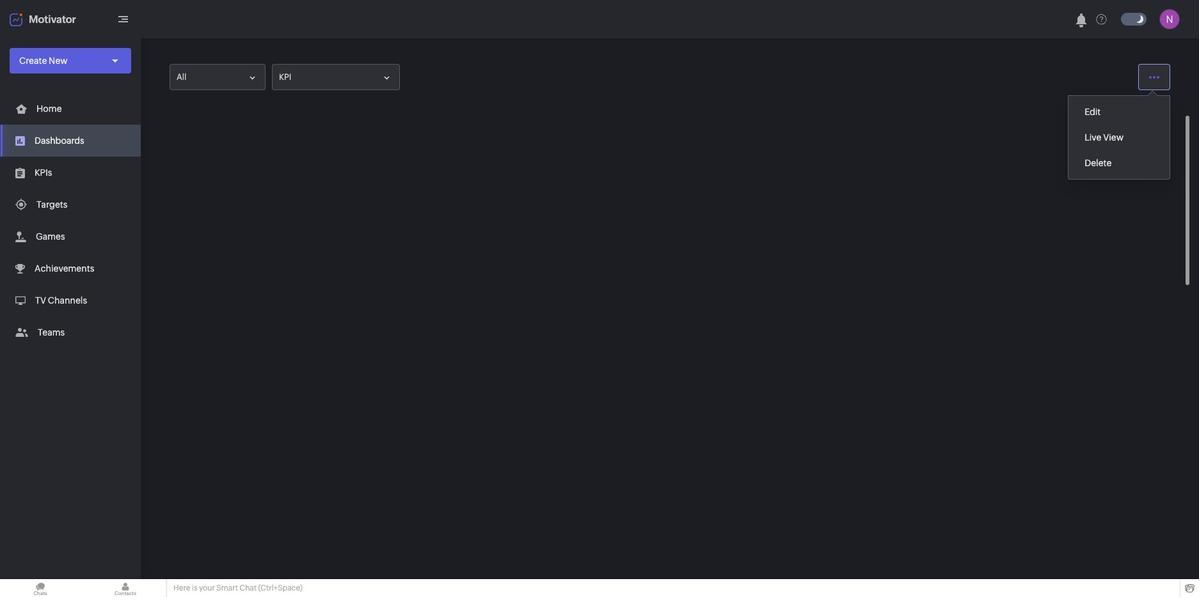 Task type: vqa. For each thing, say whether or not it's contained in the screenshot.
View
yes



Task type: describe. For each thing, give the bounding box(es) containing it.
contacts image
[[85, 580, 166, 598]]

kpis
[[35, 168, 52, 178]]

dashboards
[[35, 136, 84, 146]]

create new
[[19, 56, 68, 66]]

create
[[19, 56, 47, 66]]

edit
[[1085, 107, 1101, 117]]

smart
[[217, 584, 238, 593]]

live
[[1085, 132, 1102, 143]]

here is your smart chat (ctrl+space)
[[173, 584, 303, 593]]

list containing home
[[0, 93, 141, 349]]

achievements
[[35, 264, 94, 274]]

chat
[[240, 584, 257, 593]]



Task type: locate. For each thing, give the bounding box(es) containing it.
(ctrl+space)
[[258, 584, 303, 593]]

is
[[192, 584, 197, 593]]

tv
[[35, 296, 46, 306]]

new
[[49, 56, 68, 66]]

your
[[199, 584, 215, 593]]

motivator
[[29, 13, 76, 25]]

channels
[[48, 296, 87, 306]]

delete
[[1085, 158, 1112, 168]]

live view
[[1085, 132, 1124, 143]]

chats image
[[0, 580, 81, 598]]

tv channels
[[35, 296, 87, 306]]

here
[[173, 584, 190, 593]]

teams
[[38, 328, 65, 338]]

games
[[36, 232, 65, 242]]

user image
[[1160, 9, 1180, 29]]

view
[[1104, 132, 1124, 143]]

targets
[[36, 200, 67, 210]]

list
[[0, 93, 141, 349]]

home
[[36, 104, 62, 114]]



